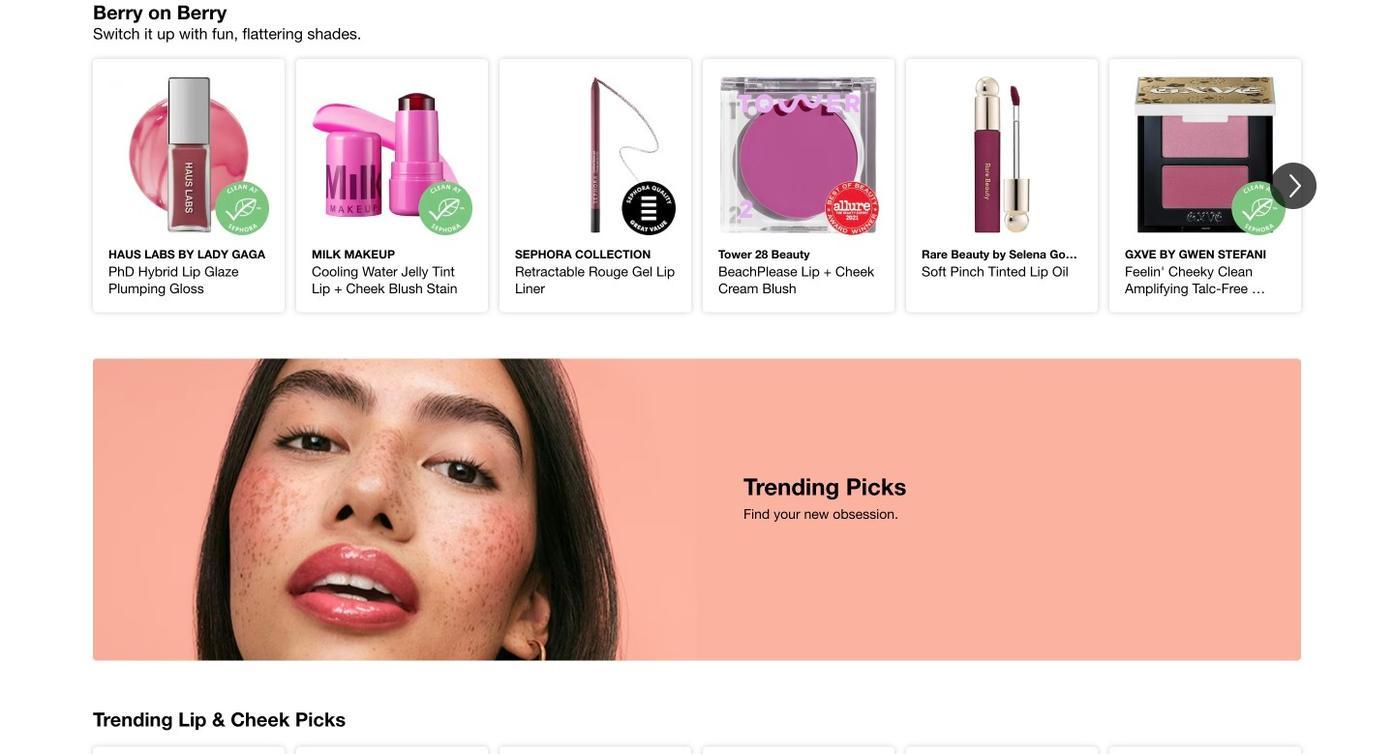 Task type: vqa. For each thing, say whether or not it's contained in the screenshot.
7.2K reviews element
no



Task type: describe. For each thing, give the bounding box(es) containing it.
3 clean at sephora image from the left
[[1125, 75, 1286, 235]]



Task type: locate. For each thing, give the bounding box(es) containing it.
2 horizontal spatial clean at sephora image
[[1125, 75, 1286, 235]]

sephora quality great value image
[[515, 75, 676, 235]]

2 clean at sephora image from the left
[[312, 75, 473, 235]]

1 clean at sephora image from the left
[[108, 75, 269, 235]]

2021 allure best of beauty award winner image
[[719, 75, 879, 235]]

clean at sephora image
[[108, 75, 269, 235], [312, 75, 473, 235], [1125, 75, 1286, 235]]

1 horizontal spatial clean at sephora image
[[312, 75, 473, 235]]

0 horizontal spatial clean at sephora image
[[108, 75, 269, 235]]



